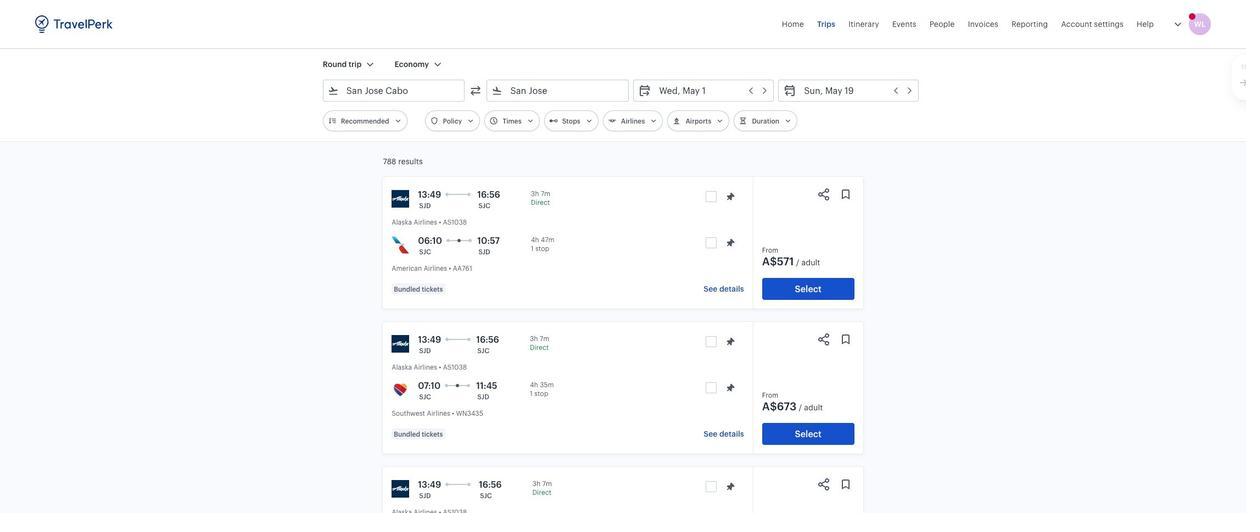 Task type: describe. For each thing, give the bounding box(es) containing it.
southwest airlines image
[[392, 381, 409, 399]]

From search field
[[339, 82, 450, 99]]

alaska airlines image for american airlines image
[[392, 190, 409, 208]]



Task type: vqa. For each thing, say whether or not it's contained in the screenshot.
Add first traveler search field
no



Task type: locate. For each thing, give the bounding box(es) containing it.
american airlines image
[[392, 236, 409, 254]]

Return field
[[797, 82, 914, 99]]

alaska airlines image for southwest airlines image
[[392, 335, 409, 353]]

0 vertical spatial alaska airlines image
[[392, 190, 409, 208]]

2 alaska airlines image from the top
[[392, 335, 409, 353]]

alaska airlines image
[[392, 190, 409, 208], [392, 335, 409, 353]]

alaska airlines image up southwest airlines image
[[392, 335, 409, 353]]

Depart field
[[652, 82, 769, 99]]

alaska airlines image
[[392, 480, 409, 498]]

1 vertical spatial alaska airlines image
[[392, 335, 409, 353]]

1 alaska airlines image from the top
[[392, 190, 409, 208]]

alaska airlines image up american airlines image
[[392, 190, 409, 208]]

To search field
[[503, 82, 614, 99]]



